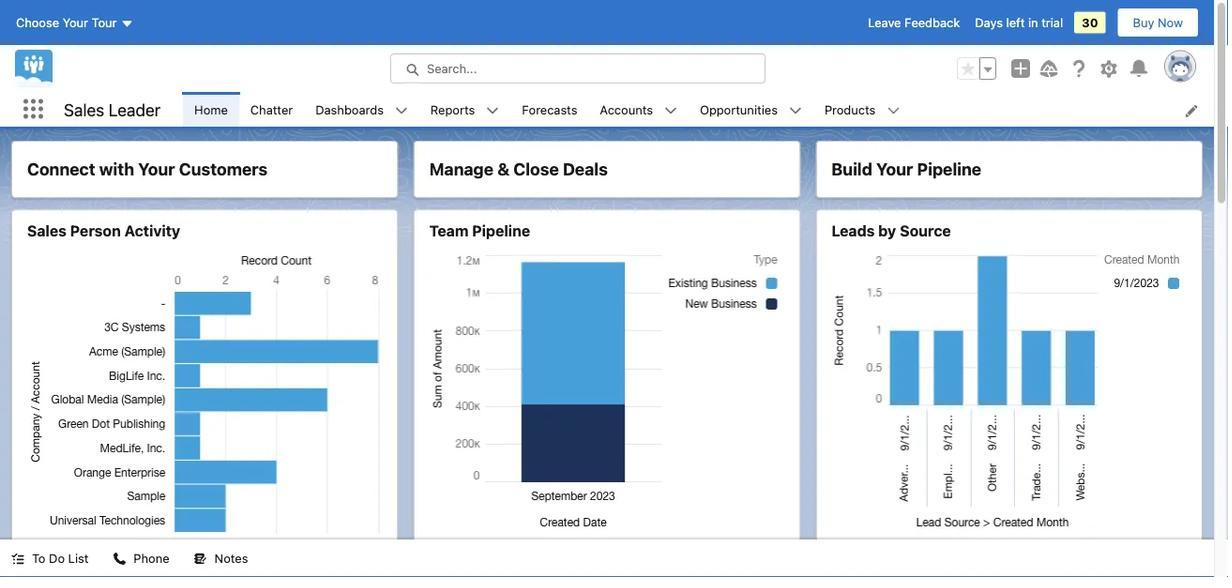 Task type: vqa. For each thing, say whether or not it's contained in the screenshot.
haven't
no



Task type: locate. For each thing, give the bounding box(es) containing it.
search... button
[[390, 53, 766, 84]]

sales left the person
[[27, 222, 67, 240]]

left
[[1006, 15, 1025, 30]]

sales leader
[[64, 99, 161, 119]]

connect
[[27, 159, 95, 179]]

your right build
[[876, 159, 913, 179]]

text default image for products
[[887, 104, 900, 117]]

sales
[[64, 99, 104, 119], [27, 222, 67, 240]]

phone button
[[102, 540, 181, 577]]

days left in trial
[[975, 15, 1063, 30]]

0 vertical spatial pipeline
[[917, 159, 982, 179]]

your for build
[[876, 159, 913, 179]]

text default image for opportunities
[[789, 104, 802, 117]]

team
[[429, 222, 469, 240]]

products
[[825, 102, 876, 116]]

pipeline right the team
[[472, 222, 530, 240]]

text default image inside notes button
[[194, 552, 207, 565]]

text default image inside accounts 'list item'
[[664, 104, 677, 117]]

text default image inside the products 'list item'
[[887, 104, 900, 117]]

do
[[49, 551, 65, 565]]

text default image
[[11, 552, 24, 565], [113, 552, 126, 565]]

text default image left products link
[[789, 104, 802, 117]]

pipeline
[[917, 159, 982, 179], [472, 222, 530, 240]]

0 horizontal spatial pipeline
[[472, 222, 530, 240]]

your right with
[[138, 159, 175, 179]]

list
[[183, 92, 1214, 127]]

reports
[[431, 102, 475, 116]]

text default image right products
[[887, 104, 900, 117]]

text default image for phone
[[113, 552, 126, 565]]

text default image right accounts
[[664, 104, 677, 117]]

your left tour at left top
[[63, 15, 88, 30]]

1 horizontal spatial your
[[138, 159, 175, 179]]

text default image left notes
[[194, 552, 207, 565]]

pipeline up "source"
[[917, 159, 982, 179]]

list containing home
[[183, 92, 1214, 127]]

text default image left to
[[11, 552, 24, 565]]

your
[[63, 15, 88, 30], [138, 159, 175, 179], [876, 159, 913, 179]]

choose
[[16, 15, 59, 30]]

view
[[27, 543, 55, 557]]

tour
[[92, 15, 117, 30]]

leave feedback
[[868, 15, 960, 30]]

2 horizontal spatial your
[[876, 159, 913, 179]]

dashboards list item
[[304, 92, 419, 127]]

phone
[[134, 551, 169, 565]]

1 vertical spatial sales
[[27, 222, 67, 240]]

activity
[[124, 222, 180, 240]]

with
[[99, 159, 134, 179]]

connect with your customers
[[27, 159, 268, 179]]

opportunities list item
[[689, 92, 813, 127]]

forecasts link
[[511, 92, 589, 127]]

2 text default image from the left
[[113, 552, 126, 565]]

1 vertical spatial pipeline
[[472, 222, 530, 240]]

close
[[514, 159, 559, 179]]

manage
[[429, 159, 494, 179]]

accounts link
[[589, 92, 664, 127]]

choose your tour
[[16, 15, 117, 30]]

dashboards
[[315, 102, 384, 116]]

forecasts
[[522, 102, 577, 116]]

sales left leader
[[64, 99, 104, 119]]

text default image
[[664, 104, 677, 117], [789, 104, 802, 117], [887, 104, 900, 117], [194, 552, 207, 565]]

text default image for accounts
[[664, 104, 677, 117]]

your inside choose your tour dropdown button
[[63, 15, 88, 30]]

customers
[[179, 159, 268, 179]]

home link
[[183, 92, 239, 127]]

text default image left 'phone'
[[113, 552, 126, 565]]

text default image inside phone button
[[113, 552, 126, 565]]

notes
[[215, 551, 248, 565]]

team pipeline
[[429, 222, 530, 240]]

0 vertical spatial sales
[[64, 99, 104, 119]]

home
[[194, 102, 228, 116]]

to
[[32, 551, 46, 565]]

0 horizontal spatial your
[[63, 15, 88, 30]]

by
[[879, 222, 896, 240]]

opportunities
[[700, 102, 778, 116]]

build your pipeline
[[832, 159, 982, 179]]

deals
[[563, 159, 608, 179]]

1 text default image from the left
[[11, 552, 24, 565]]

group
[[957, 57, 997, 80]]

0 horizontal spatial text default image
[[11, 552, 24, 565]]

1 horizontal spatial text default image
[[113, 552, 126, 565]]

products link
[[813, 92, 887, 127]]

source
[[900, 222, 951, 240]]

text default image inside opportunities "list item"
[[789, 104, 802, 117]]

your for choose
[[63, 15, 88, 30]]

text default image inside to do list button
[[11, 552, 24, 565]]



Task type: describe. For each thing, give the bounding box(es) containing it.
to do list
[[32, 551, 89, 565]]

1 horizontal spatial pipeline
[[917, 159, 982, 179]]

&
[[498, 159, 510, 179]]

dashboards link
[[304, 92, 395, 127]]

choose your tour button
[[15, 8, 135, 38]]

report
[[58, 543, 96, 557]]

chatter link
[[239, 92, 304, 127]]

leader
[[109, 99, 161, 119]]

notes button
[[183, 540, 259, 577]]

sales for sales leader
[[64, 99, 104, 119]]

person
[[70, 222, 121, 240]]

view report link
[[27, 541, 96, 560]]

30
[[1082, 15, 1098, 30]]

days
[[975, 15, 1003, 30]]

sales person activity
[[27, 222, 180, 240]]

opportunities link
[[689, 92, 789, 127]]

accounts
[[600, 102, 653, 116]]

to do list button
[[0, 540, 100, 577]]

list
[[68, 551, 89, 565]]

search...
[[427, 61, 477, 76]]

buy now button
[[1117, 8, 1199, 38]]

buy now
[[1133, 15, 1183, 30]]

reports list item
[[419, 92, 511, 127]]

leave
[[868, 15, 901, 30]]

leads by source
[[832, 222, 951, 240]]

now
[[1158, 15, 1183, 30]]

text default image for to do list
[[11, 552, 24, 565]]

in
[[1028, 15, 1038, 30]]

trial
[[1042, 15, 1063, 30]]

manage & close deals
[[429, 159, 608, 179]]

accounts list item
[[589, 92, 689, 127]]

leave feedback link
[[868, 15, 960, 30]]

buy
[[1133, 15, 1155, 30]]

sales for sales person activity
[[27, 222, 67, 240]]

view report
[[27, 543, 96, 557]]

products list item
[[813, 92, 911, 127]]

chatter
[[250, 102, 293, 116]]

leads
[[832, 222, 875, 240]]

reports link
[[419, 92, 486, 127]]

feedback
[[905, 15, 960, 30]]

build
[[832, 159, 873, 179]]



